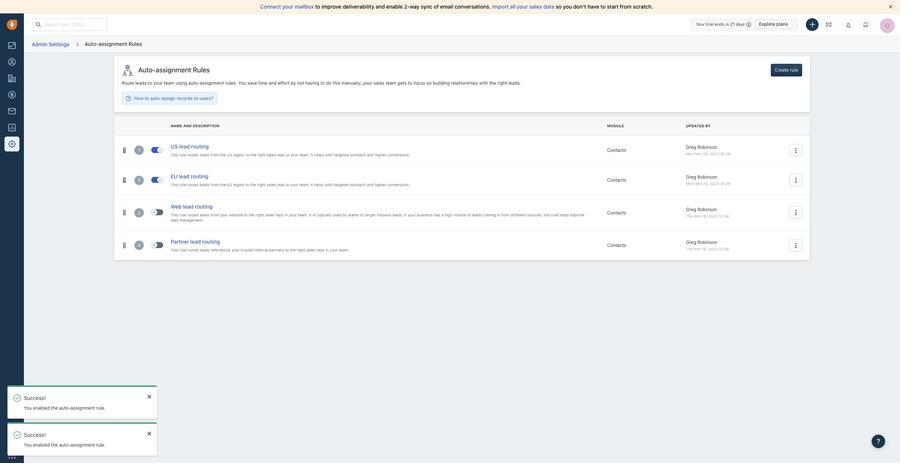 Task type: describe. For each thing, give the bounding box(es) containing it.
has
[[434, 213, 440, 217]]

team. inside partner lead routing this rule routes leads referred by your trusted referral partners to the right sales reps in your team.
[[339, 248, 349, 253]]

trusted
[[241, 248, 254, 253]]

from left different
[[501, 213, 510, 217]]

conversations.
[[455, 3, 491, 10]]

mon for us lead routing
[[686, 152, 694, 156]]

different
[[511, 213, 526, 217]]

your left is
[[289, 213, 297, 217]]

plans
[[776, 21, 788, 27]]

routes for web
[[187, 213, 199, 217]]

4
[[138, 243, 141, 248]]

0 horizontal spatial of
[[434, 3, 439, 10]]

2023 for us lead routing
[[710, 152, 719, 156]]

email
[[440, 3, 453, 10]]

of inside web lead routing this rule routes leads from your website to the right sales reps in your team. it is typically used by teams to target inbound leads. if your business has a high volume of leads coming in from different sources, this rule helps improve lead management.
[[467, 213, 471, 217]]

admin
[[32, 41, 47, 47]]

1 horizontal spatial us
[[227, 153, 232, 157]]

partners
[[269, 248, 284, 253]]

lead for us
[[179, 143, 190, 150]]

greg for eu lead routing
[[686, 174, 696, 180]]

tick image
[[159, 149, 162, 152]]

create
[[775, 67, 789, 73]]

used
[[333, 213, 342, 217]]

routes for us
[[187, 153, 199, 157]]

rule right sources,
[[551, 213, 558, 217]]

on
[[426, 80, 432, 86]]

reps inside the us lead routing this rule routes leads from the us region to the right sales reps in your team.  it helps with targeted outreach and higher conversions.
[[277, 153, 285, 157]]

to inside eu lead routing this rule routes leads from the eu region to the right sales reps in your team. it helps with targeted outreach and higher conversions.
[[246, 183, 249, 187]]

admin settings
[[32, 41, 69, 47]]

updated
[[686, 124, 704, 128]]

web
[[171, 203, 182, 210]]

conversions. for eu lead routing
[[387, 183, 410, 187]]

you
[[563, 3, 572, 10]]

partner
[[171, 239, 189, 245]]

in inside eu lead routing this rule routes leads from the eu region to the right sales reps in your team. it helps with targeted outreach and higher conversions.
[[286, 183, 289, 187]]

0 vertical spatial you
[[238, 80, 246, 86]]

1
[[138, 148, 140, 153]]

16, for web lead routing
[[702, 214, 707, 219]]

right inside partner lead routing this rule routes leads referred by your trusted referral partners to the right sales reps in your team.
[[297, 248, 305, 253]]

teams
[[348, 213, 359, 217]]

days
[[736, 22, 745, 27]]

explore plans
[[759, 21, 788, 27]]

don't
[[573, 3, 586, 10]]

what's new image
[[846, 22, 851, 27]]

partner lead routing this rule routes leads referred by your trusted referral partners to the right sales reps in your team.
[[171, 239, 349, 253]]

import
[[492, 3, 509, 10]]

helps for eu lead routing
[[314, 183, 324, 187]]

typically
[[317, 213, 332, 217]]

your left website
[[220, 213, 228, 217]]

rule for web lead routing
[[179, 213, 186, 217]]

from for web lead routing
[[211, 213, 219, 217]]

1 vertical spatial auto-assignment rules
[[138, 66, 210, 74]]

import all your sales data link
[[492, 3, 556, 10]]

phone image
[[8, 435, 16, 443]]

rule for partner lead routing
[[179, 248, 186, 253]]

1 team from the left
[[164, 80, 174, 86]]

greg robinson thu nov 16, 2023 12:08 for web lead routing
[[686, 207, 729, 219]]

do
[[326, 80, 331, 86]]

web lead routing link
[[171, 203, 213, 212]]

web lead routing this rule routes leads from your website to the right sales reps in your team. it is typically used by teams to target inbound leads. if your business has a high volume of leads coming in from different sources, this rule helps improve lead management.
[[171, 203, 584, 223]]

eu lead routing this rule routes leads from the eu region to the right sales reps in your team. it helps with targeted outreach and higher conversions.
[[171, 173, 410, 187]]

greg for us lead routing
[[686, 144, 696, 150]]

greg robinson thu nov 16, 2023 12:08 for partner lead routing
[[686, 240, 729, 251]]

the inside partner lead routing this rule routes leads referred by your trusted referral partners to the right sales reps in your team.
[[290, 248, 296, 253]]

way
[[410, 3, 419, 10]]

having
[[305, 80, 319, 86]]

0 vertical spatial eu
[[171, 173, 178, 180]]

greg for web lead routing
[[686, 207, 696, 213]]

assign
[[162, 95, 175, 101]]

contacts for eu lead routing
[[607, 178, 626, 183]]

from for eu lead routing
[[211, 183, 219, 187]]

team. inside eu lead routing this rule routes leads from the eu region to the right sales reps in your team. it helps with targeted outreach and higher conversions.
[[299, 183, 309, 187]]

right inside web lead routing this rule routes leads from your website to the right sales reps in your team. it is typically used by teams to target inbound leads. if your business has a high volume of leads coming in from different sources, this rule helps improve lead management.
[[256, 213, 264, 217]]

rules.
[[225, 80, 237, 86]]

it for eu lead routing
[[311, 183, 313, 187]]

2
[[138, 178, 140, 183]]

conversions. for us lead routing
[[387, 153, 410, 157]]

greg robinson mon nov 20, 2023 15:29 for eu lead routing
[[686, 174, 730, 186]]

improve inside web lead routing this rule routes leads from your website to the right sales reps in your team. it is typically used by teams to target inbound leads. if your business has a high volume of leads coming in from different sources, this rule helps improve lead management.
[[570, 213, 584, 217]]

your right manually; in the top left of the page
[[363, 80, 372, 86]]

have
[[588, 3, 599, 10]]

time
[[258, 80, 267, 86]]

management.
[[179, 218, 204, 223]]

connect your mailbox link
[[260, 3, 315, 10]]

in inside the us lead routing this rule routes leads from the us region to the right sales reps in your team.  it helps with targeted outreach and higher conversions.
[[286, 153, 289, 157]]

in left 21
[[725, 22, 729, 27]]

higher for us lead routing
[[375, 153, 386, 157]]

this for web
[[171, 213, 178, 217]]

move image for eu
[[122, 178, 127, 183]]

not
[[297, 80, 304, 86]]

contacts for partner lead routing
[[607, 243, 626, 248]]

outreach for us lead routing
[[350, 153, 366, 157]]

1 horizontal spatial auto-
[[138, 66, 156, 74]]

it for us lead routing
[[311, 153, 313, 157]]

us lead routing link
[[171, 143, 209, 152]]

partner lead routing link
[[171, 238, 220, 247]]

so
[[556, 3, 562, 10]]

settings
[[49, 41, 69, 47]]

inbound
[[377, 213, 391, 217]]

enable
[[386, 3, 403, 10]]

from right the start
[[620, 3, 632, 10]]

15:29 for us lead routing
[[720, 152, 730, 156]]

by right updated
[[705, 124, 711, 128]]

in left is
[[285, 213, 288, 217]]

to inside partner lead routing this rule routes leads referred by your trusted referral partners to the right sales reps in your team.
[[285, 248, 289, 253]]

in inside partner lead routing this rule routes leads referred by your trusted referral partners to the right sales reps in your team.
[[326, 248, 329, 253]]

leads for partner lead routing
[[200, 248, 209, 253]]

robinson for eu lead routing
[[697, 174, 717, 180]]

records
[[177, 95, 193, 101]]

start
[[607, 3, 619, 10]]

data
[[543, 3, 554, 10]]

0 vertical spatial this
[[333, 80, 340, 86]]

website
[[229, 213, 243, 217]]

create rule
[[775, 67, 798, 73]]

2 rule. from the top
[[96, 443, 106, 448]]

lead down the web
[[171, 218, 178, 223]]

target
[[365, 213, 376, 217]]

admin settings link
[[31, 38, 70, 50]]

right inside the us lead routing this rule routes leads from the us region to the right sales reps in your team.  it helps with targeted outreach and higher conversions.
[[257, 153, 266, 157]]

mailbox
[[295, 3, 314, 10]]

16, for partner lead routing
[[702, 247, 707, 251]]

contacts for web lead routing
[[607, 210, 626, 216]]

sources,
[[527, 213, 543, 217]]

routing for partner lead routing
[[202, 239, 220, 245]]

routing for us lead routing
[[191, 143, 209, 150]]

1 rule. from the top
[[96, 405, 106, 411]]

us lead routing this rule routes leads from the us region to the right sales reps in your team.  it helps with targeted outreach and higher conversions.
[[171, 143, 410, 157]]

0 vertical spatial improve
[[322, 3, 341, 10]]

and inside eu lead routing this rule routes leads from the eu region to the right sales reps in your team. it helps with targeted outreach and higher conversions.
[[367, 183, 374, 187]]

mon for eu lead routing
[[686, 182, 694, 186]]

nov for eu lead routing
[[695, 182, 702, 186]]

enabled for close image to the middle
[[33, 405, 50, 411]]

rule for us lead routing
[[179, 153, 186, 157]]

20, for eu lead routing
[[703, 182, 709, 186]]

nov for web lead routing
[[694, 214, 701, 219]]

connect
[[260, 3, 281, 10]]

connect your mailbox to improve deliverability and enable 2-way sync of email conversations. import all your sales data so you don't have to start from scratch.
[[260, 3, 653, 10]]

module
[[607, 124, 624, 128]]

your down used
[[330, 248, 338, 253]]

3
[[138, 210, 141, 216]]

description
[[193, 124, 219, 128]]

route
[[122, 80, 134, 86]]

2 team from the left
[[386, 80, 396, 86]]

updated by
[[686, 124, 711, 128]]

with for eu lead routing
[[325, 183, 332, 187]]

by inside partner lead routing this rule routes leads referred by your trusted referral partners to the right sales reps in your team.
[[226, 248, 231, 253]]

coming
[[483, 213, 496, 217]]

how to auto-assign records to users? link
[[122, 95, 217, 101]]

2023 for partner lead routing
[[708, 247, 718, 251]]

1 horizontal spatial eu
[[227, 183, 232, 187]]

rule inside button
[[790, 67, 798, 73]]

is
[[313, 213, 316, 217]]

a
[[441, 213, 443, 217]]

your right all
[[517, 3, 528, 10]]

focus
[[413, 80, 425, 86]]

12:08 for partner lead routing
[[719, 247, 729, 251]]

2 vertical spatial you
[[24, 443, 32, 448]]



Task type: locate. For each thing, give the bounding box(es) containing it.
deliverability
[[343, 3, 374, 10]]

referral
[[255, 248, 268, 253]]

2023 for web lead routing
[[708, 214, 718, 219]]

high
[[444, 213, 452, 217]]

1 vertical spatial helps
[[314, 183, 324, 187]]

20,
[[703, 152, 709, 156], [703, 182, 709, 186]]

routing up referred
[[202, 239, 220, 245]]

with for us lead routing
[[325, 153, 333, 157]]

1 thu from the top
[[686, 214, 693, 219]]

2 higher from the top
[[375, 183, 386, 187]]

0 vertical spatial conversions.
[[387, 153, 410, 157]]

lead for eu
[[179, 173, 189, 180]]

1 routes from the top
[[187, 153, 199, 157]]

routing for eu lead routing
[[191, 173, 208, 180]]

lead right partner in the left of the page
[[190, 239, 201, 245]]

2 contacts from the top
[[607, 178, 626, 183]]

routes up the management.
[[187, 213, 199, 217]]

leads down eu lead routing link
[[200, 183, 209, 187]]

to inside the us lead routing this rule routes leads from the us region to the right sales reps in your team.  it helps with targeted outreach and higher conversions.
[[246, 153, 249, 157]]

0 vertical spatial with
[[479, 80, 488, 86]]

effort
[[278, 80, 290, 86]]

business
[[417, 213, 433, 217]]

1 vertical spatial of
[[467, 213, 471, 217]]

greg robinson thu nov 16, 2023 12:08
[[686, 207, 729, 219], [686, 240, 729, 251]]

1 horizontal spatial of
[[467, 213, 471, 217]]

leads inside eu lead routing this rule routes leads from the eu region to the right sales reps in your team. it helps with targeted outreach and higher conversions.
[[200, 183, 209, 187]]

reps down typically
[[317, 248, 325, 253]]

1 vertical spatial thu
[[686, 247, 693, 251]]

leads up the management.
[[200, 213, 209, 217]]

0 vertical spatial region
[[233, 153, 245, 157]]

leads down partner lead routing link
[[200, 248, 209, 253]]

it left is
[[309, 213, 311, 217]]

1 vertical spatial enabled
[[33, 443, 50, 448]]

2 vertical spatial move image
[[122, 243, 127, 248]]

lead right tick icon
[[179, 173, 189, 180]]

rule inside the us lead routing this rule routes leads from the us region to the right sales reps in your team.  it helps with targeted outreach and higher conversions.
[[179, 153, 186, 157]]

this inside partner lead routing this rule routes leads referred by your trusted referral partners to the right sales reps in your team.
[[171, 248, 178, 253]]

by inside web lead routing this rule routes leads from your website to the right sales reps in your team. it is typically used by teams to target inbound leads. if your business has a high volume of leads coming in from different sources, this rule helps improve lead management.
[[343, 213, 347, 217]]

1 vertical spatial leads.
[[392, 213, 403, 217]]

1 vertical spatial outreach
[[350, 183, 366, 187]]

by right used
[[343, 213, 347, 217]]

leads inside the us lead routing this rule routes leads from the us region to the right sales reps in your team.  it helps with targeted outreach and higher conversions.
[[200, 153, 209, 157]]

right inside eu lead routing this rule routes leads from the eu region to the right sales reps in your team. it helps with targeted outreach and higher conversions.
[[257, 183, 266, 187]]

3 routes from the top
[[187, 213, 199, 217]]

you enabled the auto-assignment rule.
[[24, 405, 106, 411], [24, 443, 106, 448]]

enabled for the bottom close image
[[33, 443, 50, 448]]

from for us lead routing
[[211, 153, 219, 157]]

this inside web lead routing this rule routes leads from your website to the right sales reps in your team. it is typically used by teams to target inbound leads. if your business has a high volume of leads coming in from different sources, this rule helps improve lead management.
[[544, 213, 550, 217]]

2 12:08 from the top
[[719, 247, 729, 251]]

close image
[[153, 211, 156, 214], [148, 395, 151, 399], [148, 432, 151, 436]]

1 targeted from the top
[[334, 153, 349, 157]]

2 vertical spatial close image
[[148, 432, 151, 436]]

Search your CRM... text field
[[33, 18, 108, 31]]

leads for eu lead routing
[[200, 183, 209, 187]]

2 enabled from the top
[[33, 443, 50, 448]]

helps inside eu lead routing this rule routes leads from the eu region to the right sales reps in your team. it helps with targeted outreach and higher conversions.
[[314, 183, 324, 187]]

it inside web lead routing this rule routes leads from your website to the right sales reps in your team. it is typically used by teams to target inbound leads. if your business has a high volume of leads coming in from different sources, this rule helps improve lead management.
[[309, 213, 311, 217]]

helps inside web lead routing this rule routes leads from your website to the right sales reps in your team. it is typically used by teams to target inbound leads. if your business has a high volume of leads coming in from different sources, this rule helps improve lead management.
[[559, 213, 569, 217]]

trial
[[706, 22, 714, 27]]

contacts for us lead routing
[[607, 148, 626, 153]]

create rule button
[[771, 64, 802, 77]]

leads inside partner lead routing this rule routes leads referred by your trusted referral partners to the right sales reps in your team.
[[200, 248, 209, 253]]

higher
[[375, 153, 386, 157], [375, 183, 386, 187]]

routing inside partner lead routing this rule routes leads referred by your trusted referral partners to the right sales reps in your team.
[[202, 239, 220, 245]]

by right referred
[[226, 248, 231, 253]]

2023 for eu lead routing
[[710, 182, 719, 186]]

close image
[[889, 5, 893, 9]]

with
[[479, 80, 488, 86], [325, 153, 333, 157], [325, 183, 332, 187]]

your down the us lead routing this rule routes leads from the us region to the right sales reps in your team.  it helps with targeted outreach and higher conversions.
[[290, 183, 298, 187]]

lead
[[179, 143, 190, 150], [179, 173, 189, 180], [183, 203, 194, 210], [171, 218, 178, 223], [190, 239, 201, 245]]

1 vertical spatial success!
[[24, 432, 46, 438]]

this right sources,
[[544, 213, 550, 217]]

targeted inside the us lead routing this rule routes leads from the us region to the right sales reps in your team.  it helps with targeted outreach and higher conversions.
[[334, 153, 349, 157]]

0 vertical spatial 20,
[[703, 152, 709, 156]]

freshworks switcher image
[[8, 452, 16, 459]]

sales inside web lead routing this rule routes leads from your website to the right sales reps in your team. it is typically used by teams to target inbound leads. if your business has a high volume of leads coming in from different sources, this rule helps improve lead management.
[[265, 213, 274, 217]]

targeted for eu lead routing
[[334, 183, 349, 187]]

0 vertical spatial thu
[[686, 214, 693, 219]]

eu lead routing link
[[171, 173, 208, 182]]

1 robinson from the top
[[697, 144, 717, 150]]

auto-
[[85, 41, 99, 47], [138, 66, 156, 74]]

1 vertical spatial this
[[544, 213, 550, 217]]

it inside the us lead routing this rule routes leads from the us region to the right sales reps in your team.  it helps with targeted outreach and higher conversions.
[[311, 153, 313, 157]]

1 15:29 from the top
[[720, 152, 730, 156]]

0 vertical spatial greg robinson thu nov 16, 2023 12:08
[[686, 207, 729, 219]]

this right do
[[333, 80, 340, 86]]

region inside the us lead routing this rule routes leads from the us region to the right sales reps in your team.  it helps with targeted outreach and higher conversions.
[[233, 153, 245, 157]]

reps left is
[[276, 213, 283, 217]]

this for partner
[[171, 248, 178, 253]]

routing up the management.
[[195, 203, 213, 210]]

higher inside the us lead routing this rule routes leads from the us region to the right sales reps in your team.  it helps with targeted outreach and higher conversions.
[[375, 153, 386, 157]]

helps inside the us lead routing this rule routes leads from the us region to the right sales reps in your team.  it helps with targeted outreach and higher conversions.
[[314, 153, 324, 157]]

region for eu lead routing
[[233, 183, 244, 187]]

0 vertical spatial rule.
[[96, 405, 106, 411]]

routes down partner lead routing link
[[187, 248, 199, 253]]

0 vertical spatial helps
[[314, 153, 324, 157]]

team left gets
[[386, 80, 396, 86]]

2 targeted from the top
[[334, 183, 349, 187]]

2-
[[404, 3, 410, 10]]

1 vertical spatial improve
[[570, 213, 584, 217]]

routing down us lead routing link on the top left
[[191, 173, 208, 180]]

0 vertical spatial targeted
[[334, 153, 349, 157]]

in right coming
[[497, 213, 500, 217]]

routes down eu lead routing link
[[187, 183, 199, 187]]

close image
[[153, 244, 156, 247]]

team. inside the us lead routing this rule routes leads from the us region to the right sales reps in your team.  it helps with targeted outreach and higher conversions.
[[299, 153, 310, 157]]

0 vertical spatial outreach
[[350, 153, 366, 157]]

right
[[497, 80, 507, 86], [257, 153, 266, 157], [257, 183, 266, 187], [256, 213, 264, 217], [297, 248, 305, 253]]

reps inside web lead routing this rule routes leads from your website to the right sales reps in your team. it is typically used by teams to target inbound leads. if your business has a high volume of leads coming in from different sources, this rule helps improve lead management.
[[276, 213, 283, 217]]

routing inside the us lead routing this rule routes leads from the us region to the right sales reps in your team.  it helps with targeted outreach and higher conversions.
[[191, 143, 209, 150]]

routing
[[191, 143, 209, 150], [191, 173, 208, 180], [195, 203, 213, 210], [202, 239, 220, 245]]

outreach
[[350, 153, 366, 157], [350, 183, 366, 187]]

eu up website
[[227, 183, 232, 187]]

1 vertical spatial 16,
[[702, 247, 707, 251]]

rule up the management.
[[179, 213, 186, 217]]

1 mon from the top
[[686, 152, 694, 156]]

move image for web
[[122, 210, 127, 216]]

0 vertical spatial leads.
[[508, 80, 521, 86]]

move image
[[122, 178, 127, 183], [122, 210, 127, 216], [122, 243, 127, 248]]

how
[[134, 95, 144, 101]]

reps down the us lead routing this rule routes leads from the us region to the right sales reps in your team.  it helps with targeted outreach and higher conversions.
[[277, 183, 285, 187]]

0 horizontal spatial eu
[[171, 173, 178, 180]]

1 16, from the top
[[702, 214, 707, 219]]

leads right route
[[135, 80, 147, 86]]

2 vertical spatial it
[[309, 213, 311, 217]]

2023
[[710, 152, 719, 156], [710, 182, 719, 186], [708, 214, 718, 219], [708, 247, 718, 251]]

your up assign
[[153, 80, 163, 86]]

this down us lead routing link on the top left
[[171, 153, 178, 157]]

scratch.
[[633, 3, 653, 10]]

name
[[171, 124, 182, 128]]

0 vertical spatial it
[[311, 153, 313, 157]]

and inside the us lead routing this rule routes leads from the us region to the right sales reps in your team.  it helps with targeted outreach and higher conversions.
[[367, 153, 374, 157]]

robinson
[[697, 144, 717, 150], [697, 174, 717, 180], [697, 207, 717, 213], [697, 240, 717, 245]]

all
[[510, 3, 516, 10]]

greg robinson mon nov 20, 2023 15:29
[[686, 144, 730, 156], [686, 174, 730, 186]]

0 vertical spatial move image
[[122, 178, 127, 183]]

20, for us lead routing
[[703, 152, 709, 156]]

0 horizontal spatial rules
[[129, 41, 142, 47]]

2 16, from the top
[[702, 247, 707, 251]]

0 vertical spatial rules
[[129, 41, 142, 47]]

nov
[[695, 152, 702, 156], [695, 182, 702, 186], [694, 214, 701, 219], [694, 247, 701, 251]]

to
[[315, 3, 320, 10], [601, 3, 606, 10], [148, 80, 152, 86], [321, 80, 325, 86], [408, 80, 412, 86], [145, 95, 149, 101], [194, 95, 198, 101], [246, 153, 249, 157], [246, 183, 249, 187], [244, 213, 248, 217], [360, 213, 364, 217], [285, 248, 289, 253]]

1 vertical spatial rule.
[[96, 443, 106, 448]]

0 horizontal spatial team
[[164, 80, 174, 86]]

eu
[[171, 173, 178, 180], [227, 183, 232, 187]]

your inside eu lead routing this rule routes leads from the eu region to the right sales reps in your team. it helps with targeted outreach and higher conversions.
[[290, 183, 298, 187]]

thu for partner lead routing
[[686, 247, 693, 251]]

routes
[[187, 153, 199, 157], [187, 183, 199, 187], [187, 213, 199, 217], [187, 248, 199, 253]]

1 vertical spatial auto-
[[138, 66, 156, 74]]

move image left 3
[[122, 210, 127, 216]]

your right if
[[408, 213, 416, 217]]

outreach inside eu lead routing this rule routes leads from the eu region to the right sales reps in your team. it helps with targeted outreach and higher conversions.
[[350, 183, 366, 187]]

0 vertical spatial us
[[171, 143, 178, 150]]

lead for partner
[[190, 239, 201, 245]]

from inside eu lead routing this rule routes leads from the eu region to the right sales reps in your team. it helps with targeted outreach and higher conversions.
[[211, 183, 219, 187]]

targeted
[[334, 153, 349, 157], [334, 183, 349, 187]]

robinson for partner lead routing
[[697, 240, 717, 245]]

0 vertical spatial 12:08
[[719, 214, 729, 219]]

2 vertical spatial with
[[325, 183, 332, 187]]

nov for us lead routing
[[695, 152, 702, 156]]

in
[[725, 22, 729, 27], [286, 153, 289, 157], [286, 183, 289, 187], [285, 213, 288, 217], [497, 213, 500, 217], [326, 248, 329, 253]]

reps up eu lead routing this rule routes leads from the eu region to the right sales reps in your team. it helps with targeted outreach and higher conversions.
[[277, 153, 285, 157]]

0 vertical spatial mon
[[686, 152, 694, 156]]

rule right create
[[790, 67, 798, 73]]

tick image
[[159, 179, 162, 182]]

of right volume
[[467, 213, 471, 217]]

of right sync
[[434, 3, 439, 10]]

conversions. inside the us lead routing this rule routes leads from the us region to the right sales reps in your team.  it helps with targeted outreach and higher conversions.
[[387, 153, 410, 157]]

building
[[433, 80, 450, 86]]

phone element
[[4, 431, 19, 446]]

with inside eu lead routing this rule routes leads from the eu region to the right sales reps in your team. it helps with targeted outreach and higher conversions.
[[325, 183, 332, 187]]

leads down us lead routing link on the top left
[[200, 153, 209, 157]]

lead for web
[[183, 203, 194, 210]]

this down eu lead routing link
[[171, 183, 178, 187]]

1 greg from the top
[[686, 144, 696, 150]]

referred
[[211, 248, 225, 253]]

1 vertical spatial higher
[[375, 183, 386, 187]]

1 horizontal spatial rules
[[193, 66, 210, 74]]

2 mon from the top
[[686, 182, 694, 186]]

1 contacts from the top
[[607, 148, 626, 153]]

0 vertical spatial you enabled the auto-assignment rule.
[[24, 405, 106, 411]]

this for eu
[[171, 183, 178, 187]]

1 vertical spatial region
[[233, 183, 244, 187]]

routing inside web lead routing this rule routes leads from your website to the right sales reps in your team. it is typically used by teams to target inbound leads. if your business has a high volume of leads coming in from different sources, this rule helps improve lead management.
[[195, 203, 213, 210]]

it inside eu lead routing this rule routes leads from the eu region to the right sales reps in your team. it helps with targeted outreach and higher conversions.
[[311, 183, 313, 187]]

sales inside eu lead routing this rule routes leads from the eu region to the right sales reps in your team. it helps with targeted outreach and higher conversions.
[[267, 183, 276, 187]]

outreach inside the us lead routing this rule routes leads from the us region to the right sales reps in your team.  it helps with targeted outreach and higher conversions.
[[350, 153, 366, 157]]

0 horizontal spatial this
[[333, 80, 340, 86]]

move image for partner
[[122, 243, 127, 248]]

team left "using"
[[164, 80, 174, 86]]

0 vertical spatial 15:29
[[720, 152, 730, 156]]

1 success! from the top
[[24, 395, 46, 401]]

16,
[[702, 214, 707, 219], [702, 247, 707, 251]]

15:29 for eu lead routing
[[720, 182, 730, 186]]

rule down partner in the left of the page
[[179, 248, 186, 253]]

2 robinson from the top
[[697, 174, 717, 180]]

1 vertical spatial greg robinson thu nov 16, 2023 12:08
[[686, 240, 729, 251]]

1 vertical spatial 15:29
[[720, 182, 730, 186]]

from down description at top left
[[211, 153, 219, 157]]

1 greg robinson mon nov 20, 2023 15:29 from the top
[[686, 144, 730, 156]]

rule inside partner lead routing this rule routes leads referred by your trusted referral partners to the right sales reps in your team.
[[179, 248, 186, 253]]

leads.
[[508, 80, 521, 86], [392, 213, 403, 217]]

region for us lead routing
[[233, 153, 245, 157]]

1 greg robinson thu nov 16, 2023 12:08 from the top
[[686, 207, 729, 219]]

3 greg from the top
[[686, 207, 696, 213]]

routes inside the us lead routing this rule routes leads from the us region to the right sales reps in your team.  it helps with targeted outreach and higher conversions.
[[187, 153, 199, 157]]

eu right tick icon
[[171, 173, 178, 180]]

4 this from the top
[[171, 248, 178, 253]]

2 greg from the top
[[686, 174, 696, 180]]

2 success! from the top
[[24, 432, 46, 438]]

thu for web lead routing
[[686, 214, 693, 219]]

in up eu lead routing this rule routes leads from the eu region to the right sales reps in your team. it helps with targeted outreach and higher conversions.
[[286, 153, 289, 157]]

rule for eu lead routing
[[179, 183, 186, 187]]

from left website
[[211, 213, 219, 217]]

move image left 2
[[122, 178, 127, 183]]

targeted for us lead routing
[[334, 153, 349, 157]]

2 this from the top
[[171, 183, 178, 187]]

1 this from the top
[[171, 153, 178, 157]]

routing down name and description
[[191, 143, 209, 150]]

robinson for us lead routing
[[697, 144, 717, 150]]

conversions. inside eu lead routing this rule routes leads from the eu region to the right sales reps in your team. it helps with targeted outreach and higher conversions.
[[387, 183, 410, 187]]

0 vertical spatial 16,
[[702, 214, 707, 219]]

rule.
[[96, 405, 106, 411], [96, 443, 106, 448]]

in down typically
[[326, 248, 329, 253]]

0 vertical spatial higher
[[375, 153, 386, 157]]

2 thu from the top
[[686, 247, 693, 251]]

1 vertical spatial eu
[[227, 183, 232, 187]]

leads left coming
[[472, 213, 482, 217]]

if
[[404, 213, 407, 217]]

0 horizontal spatial auto-
[[85, 41, 99, 47]]

2 greg robinson thu nov 16, 2023 12:08 from the top
[[686, 240, 729, 251]]

sales inside partner lead routing this rule routes leads referred by your trusted referral partners to the right sales reps in your team.
[[306, 248, 316, 253]]

ends
[[715, 22, 724, 27]]

1 vertical spatial it
[[311, 183, 313, 187]]

outreach for eu lead routing
[[350, 183, 366, 187]]

this down partner in the left of the page
[[171, 248, 178, 253]]

it up eu lead routing this rule routes leads from the eu region to the right sales reps in your team. it helps with targeted outreach and higher conversions.
[[311, 153, 313, 157]]

1 enabled from the top
[[33, 405, 50, 411]]

targeted inside eu lead routing this rule routes leads from the eu region to the right sales reps in your team. it helps with targeted outreach and higher conversions.
[[334, 183, 349, 187]]

your
[[282, 3, 293, 10], [517, 3, 528, 10], [153, 80, 163, 86], [363, 80, 372, 86], [290, 153, 298, 157], [290, 183, 298, 187], [220, 213, 228, 217], [289, 213, 297, 217], [408, 213, 416, 217], [232, 248, 240, 253], [330, 248, 338, 253]]

rule inside eu lead routing this rule routes leads from the eu region to the right sales reps in your team. it helps with targeted outreach and higher conversions.
[[179, 183, 186, 187]]

it up is
[[311, 183, 313, 187]]

routes for eu
[[187, 183, 199, 187]]

routes down us lead routing link on the top left
[[187, 153, 199, 157]]

12:08 for web lead routing
[[719, 214, 729, 219]]

your
[[696, 22, 705, 27]]

0 horizontal spatial leads.
[[392, 213, 403, 217]]

leads. inside web lead routing this rule routes leads from your website to the right sales reps in your team. it is typically used by teams to target inbound leads. if your business has a high volume of leads coming in from different sources, this rule helps improve lead management.
[[392, 213, 403, 217]]

1 vertical spatial with
[[325, 153, 333, 157]]

you
[[238, 80, 246, 86], [24, 405, 32, 411], [24, 443, 32, 448]]

0 horizontal spatial improve
[[322, 3, 341, 10]]

1 vertical spatial targeted
[[334, 183, 349, 187]]

sync
[[421, 3, 432, 10]]

greg for partner lead routing
[[686, 240, 696, 245]]

robinson for web lead routing
[[697, 207, 717, 213]]

0 vertical spatial auto-assignment rules
[[85, 41, 142, 47]]

improve
[[322, 3, 341, 10], [570, 213, 584, 217]]

3 move image from the top
[[122, 243, 127, 248]]

move image
[[122, 148, 127, 153]]

4 contacts from the top
[[607, 243, 626, 248]]

your left mailbox
[[282, 3, 293, 10]]

routes inside partner lead routing this rule routes leads referred by your trusted referral partners to the right sales reps in your team.
[[187, 248, 199, 253]]

this
[[333, 80, 340, 86], [544, 213, 550, 217]]

4 routes from the top
[[187, 248, 199, 253]]

explore plans link
[[755, 20, 792, 29]]

4 robinson from the top
[[697, 240, 717, 245]]

this inside eu lead routing this rule routes leads from the eu region to the right sales reps in your team. it helps with targeted outreach and higher conversions.
[[171, 183, 178, 187]]

3 robinson from the top
[[697, 207, 717, 213]]

lead inside the us lead routing this rule routes leads from the us region to the right sales reps in your team.  it helps with targeted outreach and higher conversions.
[[179, 143, 190, 150]]

higher for eu lead routing
[[375, 183, 386, 187]]

route leads to your team using auto-assignment rules. you save time and effort by not having to do this manually; your sales team gets to focus on building relationships with the right leads.
[[122, 80, 521, 86]]

explore
[[759, 21, 775, 27]]

gets
[[397, 80, 407, 86]]

0 vertical spatial greg robinson mon nov 20, 2023 15:29
[[686, 144, 730, 156]]

routes for partner
[[187, 248, 199, 253]]

4 greg from the top
[[686, 240, 696, 245]]

reps inside eu lead routing this rule routes leads from the eu region to the right sales reps in your team. it helps with targeted outreach and higher conversions.
[[277, 183, 285, 187]]

1 horizontal spatial leads.
[[508, 80, 521, 86]]

0 vertical spatial auto-
[[85, 41, 99, 47]]

this inside web lead routing this rule routes leads from your website to the right sales reps in your team. it is typically used by teams to target inbound leads. if your business has a high volume of leads coming in from different sources, this rule helps improve lead management.
[[171, 213, 178, 217]]

lead down name
[[179, 143, 190, 150]]

rule
[[790, 67, 798, 73], [179, 153, 186, 157], [179, 183, 186, 187], [179, 213, 186, 217], [551, 213, 558, 217], [179, 248, 186, 253]]

1 you enabled the auto-assignment rule. from the top
[[24, 405, 106, 411]]

your left the trusted
[[232, 248, 240, 253]]

reps inside partner lead routing this rule routes leads referred by your trusted referral partners to the right sales reps in your team.
[[317, 248, 325, 253]]

routes inside web lead routing this rule routes leads from your website to the right sales reps in your team. it is typically used by teams to target inbound leads. if your business has a high volume of leads coming in from different sources, this rule helps improve lead management.
[[187, 213, 199, 217]]

from up web lead routing "link"
[[211, 183, 219, 187]]

leads for web lead routing
[[200, 213, 209, 217]]

2 region from the top
[[233, 183, 244, 187]]

1 vertical spatial you enabled the auto-assignment rule.
[[24, 443, 106, 448]]

volume
[[453, 213, 466, 217]]

1 vertical spatial greg robinson mon nov 20, 2023 15:29
[[686, 174, 730, 186]]

your up eu lead routing this rule routes leads from the eu region to the right sales reps in your team. it helps with targeted outreach and higher conversions.
[[290, 153, 298, 157]]

this down the web
[[171, 213, 178, 217]]

0 vertical spatial close image
[[153, 211, 156, 214]]

2 greg robinson mon nov 20, 2023 15:29 from the top
[[686, 174, 730, 186]]

routing inside eu lead routing this rule routes leads from the eu region to the right sales reps in your team. it helps with targeted outreach and higher conversions.
[[191, 173, 208, 180]]

higher inside eu lead routing this rule routes leads from the eu region to the right sales reps in your team. it helps with targeted outreach and higher conversions.
[[375, 183, 386, 187]]

1 vertical spatial rules
[[193, 66, 210, 74]]

2 20, from the top
[[703, 182, 709, 186]]

this inside the us lead routing this rule routes leads from the us region to the right sales reps in your team.  it helps with targeted outreach and higher conversions.
[[171, 153, 178, 157]]

0 vertical spatial of
[[434, 3, 439, 10]]

rule down eu lead routing link
[[179, 183, 186, 187]]

1 vertical spatial 12:08
[[719, 247, 729, 251]]

send email image
[[826, 21, 831, 28]]

2 move image from the top
[[122, 210, 127, 216]]

manually;
[[342, 80, 362, 86]]

1 20, from the top
[[703, 152, 709, 156]]

1 horizontal spatial this
[[544, 213, 550, 217]]

1 vertical spatial you
[[24, 405, 32, 411]]

12:08
[[719, 214, 729, 219], [719, 247, 729, 251]]

team. inside web lead routing this rule routes leads from your website to the right sales reps in your team. it is typically used by teams to target inbound leads. if your business has a high volume of leads coming in from different sources, this rule helps improve lead management.
[[298, 213, 308, 217]]

1 horizontal spatial team
[[386, 80, 396, 86]]

0 vertical spatial enabled
[[33, 405, 50, 411]]

sales inside the us lead routing this rule routes leads from the us region to the right sales reps in your team.  it helps with targeted outreach and higher conversions.
[[267, 153, 276, 157]]

3 contacts from the top
[[607, 210, 626, 216]]

1 vertical spatial us
[[227, 153, 232, 157]]

0 vertical spatial success!
[[24, 395, 46, 401]]

assignment
[[99, 41, 127, 47], [156, 66, 191, 74], [200, 80, 224, 86], [71, 405, 95, 411], [71, 443, 95, 448]]

region
[[233, 153, 245, 157], [233, 183, 244, 187]]

1 vertical spatial conversions.
[[387, 183, 410, 187]]

2 routes from the top
[[187, 183, 199, 187]]

rule down us lead routing link on the top left
[[179, 153, 186, 157]]

the inside web lead routing this rule routes leads from your website to the right sales reps in your team. it is typically used by teams to target inbound leads. if your business has a high volume of leads coming in from different sources, this rule helps improve lead management.
[[249, 213, 255, 217]]

auto-assignment rules
[[85, 41, 142, 47], [138, 66, 210, 74]]

helps for us lead routing
[[314, 153, 324, 157]]

your trial ends in 21 days
[[696, 22, 745, 27]]

move image left 4
[[122, 243, 127, 248]]

name and description
[[171, 124, 219, 128]]

1 move image from the top
[[122, 178, 127, 183]]

your inside the us lead routing this rule routes leads from the us region to the right sales reps in your team.  it helps with targeted outreach and higher conversions.
[[290, 153, 298, 157]]

lead inside eu lead routing this rule routes leads from the eu region to the right sales reps in your team. it helps with targeted outreach and higher conversions.
[[179, 173, 189, 180]]

1 vertical spatial close image
[[148, 395, 151, 399]]

1 region from the top
[[233, 153, 245, 157]]

the
[[489, 80, 496, 86], [220, 153, 226, 157], [250, 153, 256, 157], [220, 183, 226, 187], [250, 183, 256, 187], [249, 213, 255, 217], [290, 248, 296, 253], [51, 405, 58, 411], [51, 443, 58, 448]]

1 higher from the top
[[375, 153, 386, 157]]

from inside the us lead routing this rule routes leads from the us region to the right sales reps in your team.  it helps with targeted outreach and higher conversions.
[[211, 153, 219, 157]]

by left the not at left
[[291, 80, 296, 86]]

how to auto-assign records to users?
[[134, 95, 213, 101]]

save
[[247, 80, 257, 86]]

auto- up how
[[138, 66, 156, 74]]

routes inside eu lead routing this rule routes leads from the eu region to the right sales reps in your team. it helps with targeted outreach and higher conversions.
[[187, 183, 199, 187]]

users?
[[199, 95, 213, 101]]

2 15:29 from the top
[[720, 182, 730, 186]]

greg robinson mon nov 20, 2023 15:29 for us lead routing
[[686, 144, 730, 156]]

1 vertical spatial 20,
[[703, 182, 709, 186]]

21
[[730, 22, 735, 27]]

greg
[[686, 144, 696, 150], [686, 174, 696, 180], [686, 207, 696, 213], [686, 240, 696, 245]]

leads for us lead routing
[[200, 153, 209, 157]]

3 this from the top
[[171, 213, 178, 217]]

this for us
[[171, 153, 178, 157]]

of
[[434, 3, 439, 10], [467, 213, 471, 217]]

lead right the web
[[183, 203, 194, 210]]

2 vertical spatial helps
[[559, 213, 569, 217]]

auto- down search your crm... text box
[[85, 41, 99, 47]]

with inside the us lead routing this rule routes leads from the us region to the right sales reps in your team.  it helps with targeted outreach and higher conversions.
[[325, 153, 333, 157]]

nov for partner lead routing
[[694, 247, 701, 251]]

reps
[[277, 153, 285, 157], [277, 183, 285, 187], [276, 213, 283, 217], [317, 248, 325, 253]]

in down the us lead routing this rule routes leads from the us region to the right sales reps in your team.  it helps with targeted outreach and higher conversions.
[[286, 183, 289, 187]]

2 you enabled the auto-assignment rule. from the top
[[24, 443, 106, 448]]

1 vertical spatial move image
[[122, 210, 127, 216]]

1 vertical spatial mon
[[686, 182, 694, 186]]

lead inside partner lead routing this rule routes leads referred by your trusted referral partners to the right sales reps in your team.
[[190, 239, 201, 245]]

region inside eu lead routing this rule routes leads from the eu region to the right sales reps in your team. it helps with targeted outreach and higher conversions.
[[233, 183, 244, 187]]

1 horizontal spatial improve
[[570, 213, 584, 217]]

routing for web lead routing
[[195, 203, 213, 210]]

relationships
[[451, 80, 478, 86]]

1 12:08 from the top
[[719, 214, 729, 219]]

0 horizontal spatial us
[[171, 143, 178, 150]]



Task type: vqa. For each thing, say whether or not it's contained in the screenshot.


